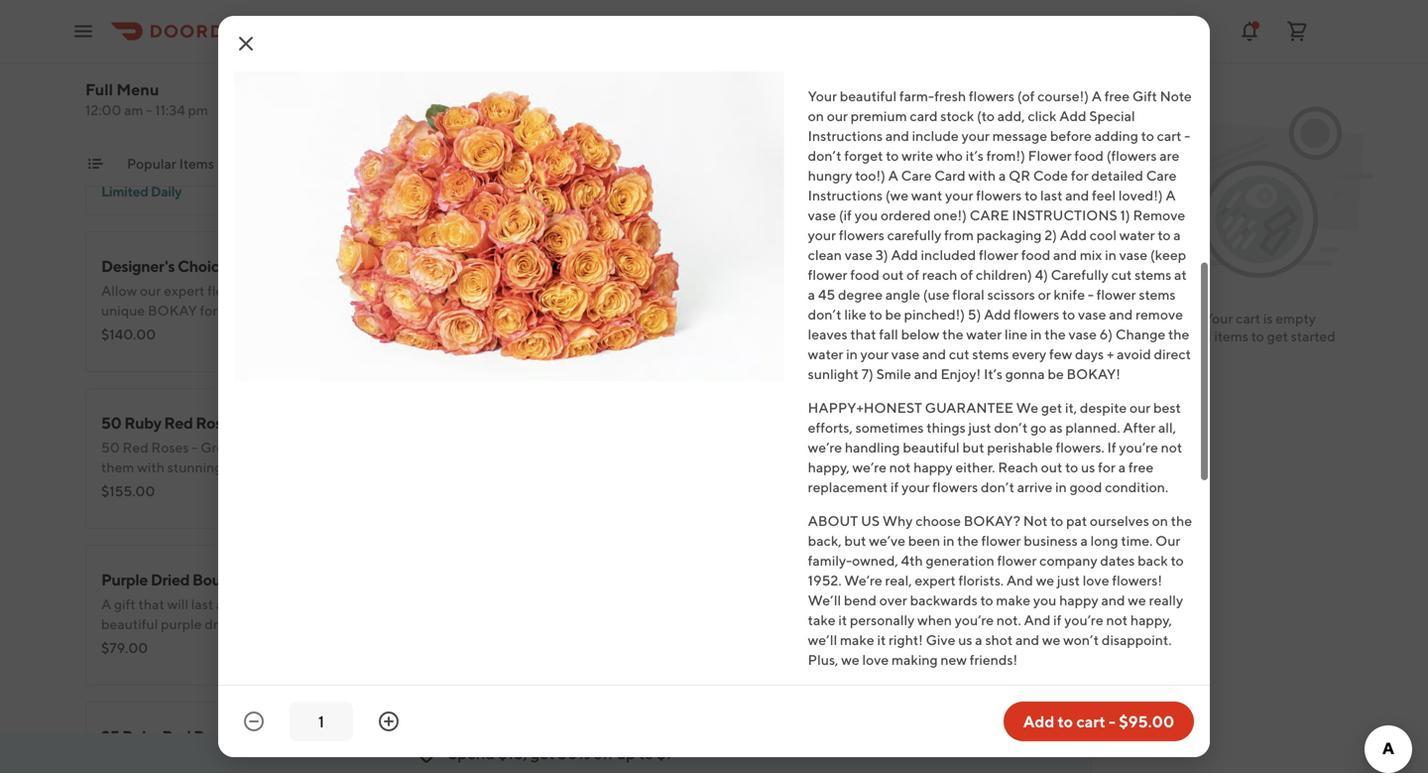 Task type: locate. For each thing, give the bounding box(es) containing it.
love down the right!
[[863, 651, 889, 668]]

a up condition.
[[1119, 459, 1126, 475]]

loved!)
[[1119, 187, 1164, 203]]

items
[[179, 155, 214, 172]]

if up the why
[[891, 479, 899, 495]]

roses for 25 free spirit roses
[[666, 257, 708, 275]]

1 horizontal spatial white
[[717, 570, 761, 589]]

you inside "about us why choose bokay? not to pat ourselves on the back, but we've been in the flower business a long time. our family-owned, 4th generation flower company dates back to 1952. we're real, expert florists. and we just love flowers! we'll bend over backwards to make you happy and we really take it personally when you're not. and if you're not happy, we'll make it right! give us a shot and we won't disappoint. plus, we love making new friends!"
[[1034, 592, 1057, 608]]

1 of from the left
[[907, 266, 920, 283]]

and down premium
[[886, 128, 910, 144]]

flowers up care
[[977, 187, 1022, 203]]

1 vertical spatial our
[[1130, 399, 1151, 416]]

our inside your beautiful farm-fresh flowers (of course!) a free gift note on our premium card stock (to add, click add special instructions and include your message before adding to cart - don't forget to write who it's from!) flower food (flowers are hungry too!) a care card with a qr code for detailed care instructions (we want your flowers to last and feel loved!) a vase (if you ordered one!) care instructions 1) remove your flowers carefully from packaging 2) add cool water to a clean vase 3) add included flower food and mix in vase (keep flower food out of reach of children) 4) carefully cut stems at a 45 degree angle (use floral scissors or knife - flower stems don't like to be pinched!) 5) add flowers to vase and remove leaves that fall below the water line in the vase 6) change the water in your vase and cut stems every few days + avoid direct sunlight 7) smile and enjoy! it's gonna be bokay!
[[827, 108, 848, 124]]

disappoint.
[[1102, 632, 1172, 648]]

if inside happy+honest guarantee we get it, despite our best efforts, sometimes things just don't go as planned. after all, we're handling beautiful but perishable flowers. if you're not happy, we're not happy either. reach out to us for a free replacement if your flowers don't arrive in good condition.
[[891, 479, 899, 495]]

1 vertical spatial your
[[1205, 310, 1234, 326]]

free up the special
[[1105, 88, 1130, 104]]

0 vertical spatial not
[[1162, 439, 1183, 455]]

dried
[[151, 570, 190, 589]]

plus,
[[808, 651, 839, 668]]

1 horizontal spatial you
[[1034, 592, 1057, 608]]

0 vertical spatial but
[[963, 439, 985, 455]]

25 ruby red roses + white amaranth vase image
[[865, 545, 1006, 686]]

vase for 50 ruby red roses + white amaranth vase
[[371, 413, 404, 432]]

add button for designer's choice - wonderful
[[475, 328, 526, 360]]

free
[[1105, 88, 1130, 104], [1129, 459, 1154, 475]]

happy, up disappoint.
[[1131, 612, 1173, 628]]

$95.00
[[187, 159, 236, 176], [570, 326, 618, 342], [1120, 712, 1175, 731]]

carefully
[[888, 227, 942, 243]]

0 horizontal spatial free
[[377, 155, 406, 172]]

0 vertical spatial out
[[883, 266, 904, 283]]

not.
[[997, 612, 1022, 628]]

be down few
[[1048, 366, 1065, 382]]

cut
[[1112, 266, 1133, 283], [949, 346, 970, 362]]

1 $155.00 from the top
[[101, 12, 155, 29]]

0 horizontal spatial our
[[827, 108, 848, 124]]

1 horizontal spatial love
[[1083, 572, 1110, 588]]

when
[[918, 612, 953, 628]]

0 vertical spatial for
[[1072, 167, 1089, 184]]

0 vertical spatial get
[[1268, 328, 1289, 344]]

free up condition.
[[1129, 459, 1154, 475]]

choose
[[916, 513, 961, 529]]

a up (keep
[[1174, 227, 1181, 243]]

am
[[124, 102, 143, 118]]

0 horizontal spatial of
[[907, 266, 920, 283]]

out up the arrive
[[1042, 459, 1063, 475]]

0 vertical spatial you
[[855, 207, 878, 223]]

(flowers
[[1107, 147, 1158, 164]]

designer's choice - premium image
[[865, 0, 1006, 59]]

- right the am
[[146, 102, 152, 118]]

farm-
[[900, 88, 935, 104]]

your inside your beautiful farm-fresh flowers (of course!) a free gift note on our premium card stock (to add, click add special instructions and include your message before adding to cart - don't forget to write who it's from!) flower food (flowers are hungry too!) a care card with a qr code for detailed care instructions (we want your flowers to last and feel loved!) a vase (if you ordered one!) care instructions 1) remove your flowers carefully from packaging 2) add cool water to a clean vase 3) add included flower food and mix in vase (keep flower food out of reach of children) 4) carefully cut stems at a 45 degree angle (use floral scissors or knife - flower stems don't like to be pinched!) 5) add flowers to vase and remove leaves that fall below the water line in the vase 6) change the water in your vase and cut stems every few days + avoid direct sunlight 7) smile and enjoy! it's gonna be bokay!
[[808, 88, 838, 104]]

1 vertical spatial out
[[1042, 459, 1063, 475]]

up
[[617, 744, 636, 763]]

to down the our in the right bottom of the page
[[1171, 552, 1184, 569]]

0 horizontal spatial atomic
[[122, 90, 173, 109]]

2 horizontal spatial a
[[1166, 187, 1176, 203]]

1 horizontal spatial happy
[[1060, 592, 1099, 608]]

to left pat at the bottom right of the page
[[1051, 513, 1064, 529]]

1 vertical spatial love
[[863, 651, 889, 668]]

2 horizontal spatial $95.00
[[1120, 712, 1175, 731]]

flowers down either.
[[933, 479, 979, 495]]

1 vertical spatial white
[[717, 570, 761, 589]]

or
[[1039, 286, 1051, 303]]

2 horizontal spatial free
[[823, 155, 852, 172]]

vase
[[371, 413, 404, 432], [837, 570, 871, 589], [363, 727, 397, 746]]

1 horizontal spatial our
[[1130, 399, 1151, 416]]

0 horizontal spatial care
[[902, 167, 932, 184]]

after
[[1124, 419, 1156, 436]]

0 vertical spatial beautiful
[[840, 88, 897, 104]]

2 vertical spatial $95.00
[[1120, 712, 1175, 731]]

new
[[941, 651, 967, 668]]

1 horizontal spatial care
[[1147, 167, 1177, 184]]

0 horizontal spatial we're
[[808, 439, 843, 455]]

get right $15,
[[531, 744, 555, 763]]

red for 25 ruby red roses + white amaranth vase
[[630, 570, 659, 589]]

you
[[855, 207, 878, 223], [1034, 592, 1057, 608]]

cool
[[1090, 227, 1117, 243]]

$95.00 down 25 free spirit roses
[[570, 326, 618, 342]]

add to cart - $95.00
[[1024, 712, 1175, 731]]

1 care from the left
[[902, 167, 932, 184]]

vase left (if
[[808, 207, 837, 223]]

50 up chocolate
[[570, 100, 590, 119]]

be
[[886, 306, 902, 322], [1048, 366, 1065, 382]]

Current quantity is 1 number field
[[302, 710, 341, 732]]

red for 50 ruby red roses + white amaranth vase
[[164, 413, 193, 432]]

1 vertical spatial ruby
[[591, 570, 628, 589]]

open menu image
[[71, 19, 95, 43]]

to right like
[[870, 306, 883, 322]]

1 vertical spatial us
[[959, 632, 973, 648]]

things
[[927, 419, 966, 436]]

0 vertical spatial food
[[1075, 147, 1104, 164]]

$95.00 for add to cart - $95.00
[[1120, 712, 1175, 731]]

for
[[1072, 167, 1089, 184], [1099, 459, 1116, 475]]

1 vertical spatial $95.00
[[570, 326, 618, 342]]

in inside "about us why choose bokay? not to pat ourselves on the back, but we've been in the flower business a long time. our family-owned, 4th generation flower company dates back to 1952. we're real, expert florists. and we just love flowers! we'll bend over backwards to make you happy and we really take it personally when you're not. and if you're not happy, we'll make it right! give us a shot and we won't disappoint. plus, we love making new friends!"
[[944, 532, 955, 549]]

1 horizontal spatial us
[[1082, 459, 1096, 475]]

for down if
[[1099, 459, 1116, 475]]

0 horizontal spatial cut
[[949, 346, 970, 362]]

make
[[997, 592, 1031, 608], [840, 632, 875, 648]]

1 vertical spatial water
[[967, 326, 1002, 342]]

1 horizontal spatial $95.00
[[570, 326, 618, 342]]

1 horizontal spatial be
[[1048, 366, 1065, 382]]

1 horizontal spatial on
[[1153, 513, 1169, 529]]

2 vertical spatial a
[[1166, 187, 1176, 203]]

flower
[[979, 247, 1019, 263], [808, 266, 848, 283], [1097, 286, 1137, 303], [982, 532, 1022, 549], [998, 552, 1037, 569]]

50 ruby red roses + black amaranth vase image
[[397, 0, 538, 59]]

add inside your cart is empty add items to get started
[[1185, 328, 1212, 344]]

to down won't
[[1058, 712, 1074, 731]]

on
[[808, 108, 825, 124], [1153, 513, 1169, 529]]

and
[[1007, 572, 1034, 588], [1025, 612, 1051, 628]]

add button
[[475, 172, 526, 203], [943, 172, 994, 203], [475, 328, 526, 360], [943, 328, 994, 360], [943, 485, 994, 517], [943, 642, 994, 674]]

$155.00 up purple
[[101, 483, 155, 499]]

0 horizontal spatial but
[[845, 532, 867, 549]]

white for 50 ruby red roses + white amaranth vase
[[251, 413, 295, 432]]

us inside happy+honest guarantee we get it, despite our best efforts, sometimes things just don't go as planned. after all, we're handling beautiful but perishable flowers. if you're not happy, we're not happy either. reach out to us for a free replacement if your flowers don't arrive in good condition.
[[1082, 459, 1096, 475]]

0 horizontal spatial happy
[[914, 459, 953, 475]]

0 vertical spatial it
[[839, 612, 848, 628]]

angle
[[886, 286, 921, 303]]

your up the why
[[902, 479, 930, 495]]

white for 25 ruby red roses + white amaranth vase
[[717, 570, 761, 589]]

25 atomic roses
[[101, 90, 218, 109]]

we're
[[845, 572, 883, 588]]

+ for 25 ruby red roses + white amaranth vase
[[707, 570, 715, 589]]

1 vertical spatial instructions
[[808, 187, 883, 203]]

flowers inside happy+honest guarantee we get it, despite our best efforts, sometimes things just don't go as planned. after all, we're handling beautiful but perishable flowers. if you're not happy, we're not happy either. reach out to us for a free replacement if your flowers don't arrive in good condition.
[[933, 479, 979, 495]]

a
[[1092, 88, 1102, 104], [889, 167, 899, 184], [1166, 187, 1176, 203]]

25 atomic roses image
[[397, 74, 538, 215]]

care down write
[[902, 167, 932, 184]]

cut up enjoy!
[[949, 346, 970, 362]]

decrease quantity by 1 image
[[242, 709, 266, 733]]

forget
[[845, 147, 884, 164]]

to down the knife
[[1063, 306, 1076, 322]]

make down personally at the right bottom
[[840, 632, 875, 648]]

vase for 25 ruby red roses + black amaranth vase
[[363, 727, 397, 746]]

vase for 25 ruby red roses + white amaranth vase
[[837, 570, 871, 589]]

1 horizontal spatial get
[[1042, 399, 1063, 416]]

we're down handling in the right bottom of the page
[[853, 459, 887, 475]]

you're up the shot
[[955, 612, 994, 628]]

1 vertical spatial but
[[845, 532, 867, 549]]

generation
[[926, 552, 995, 569]]

happy down things
[[914, 459, 953, 475]]

your up vases & more  - free delivery
[[808, 88, 838, 104]]

our up after
[[1130, 399, 1151, 416]]

choco
[[629, 155, 671, 172]]

it down personally at the right bottom
[[878, 632, 886, 648]]

not up disappoint.
[[1107, 612, 1128, 628]]

care
[[970, 207, 1010, 223]]

0 horizontal spatial it
[[839, 612, 848, 628]]

0 vertical spatial our
[[827, 108, 848, 124]]

1 horizontal spatial 50
[[570, 100, 590, 119]]

0 vertical spatial $95.00
[[187, 159, 236, 176]]

your inside your cart is empty add items to get started
[[1205, 310, 1234, 326]]

2 horizontal spatial cart
[[1237, 310, 1261, 326]]

it right take
[[839, 612, 848, 628]]

0 horizontal spatial beautiful
[[840, 88, 897, 104]]

menu
[[116, 80, 159, 99]]

add button for 25 free spirit roses
[[943, 328, 994, 360]]

1 vertical spatial on
[[1153, 513, 1169, 529]]

to left write
[[886, 147, 899, 164]]

vase left (keep
[[1120, 247, 1148, 263]]

2 of from the left
[[961, 266, 974, 283]]

roses for 50 ruby red roses + white amaranth vase
[[196, 413, 238, 432]]

of up floral
[[961, 266, 974, 283]]

cart left is
[[1237, 310, 1261, 326]]

love down dates
[[1083, 572, 1110, 588]]

to inside add to cart - $95.00 button
[[1058, 712, 1074, 731]]

1 vertical spatial for
[[1099, 459, 1116, 475]]

-
[[146, 102, 152, 118], [1185, 128, 1191, 144], [369, 155, 375, 172], [815, 155, 821, 172], [230, 257, 237, 275], [1088, 286, 1094, 303], [1109, 712, 1116, 731]]

1 instructions from the top
[[808, 128, 883, 144]]

and right not.
[[1025, 612, 1051, 628]]

1 horizontal spatial it
[[878, 632, 886, 648]]

free left spirit
[[591, 257, 623, 275]]

0 horizontal spatial 50
[[101, 413, 121, 432]]

and down flowers!
[[1102, 592, 1126, 608]]

1 horizontal spatial delivery
[[855, 155, 907, 172]]

happy up won't
[[1060, 592, 1099, 608]]

full menu 12:00 am - 11:34 pm
[[85, 80, 208, 118]]

1 vertical spatial vase
[[837, 570, 871, 589]]

beautiful down things
[[903, 439, 960, 455]]

beautiful up premium
[[840, 88, 897, 104]]

- inside full menu 12:00 am - 11:34 pm
[[146, 102, 152, 118]]

1 vertical spatial you
[[1034, 592, 1057, 608]]

of up angle
[[907, 266, 920, 283]]

as
[[1050, 419, 1063, 436]]

+ for 25 ruby red roses + black amaranth vase
[[238, 727, 246, 746]]

2 vertical spatial amaranth
[[290, 727, 361, 746]]

25
[[101, 90, 119, 109], [570, 257, 588, 275], [570, 570, 588, 589], [101, 727, 119, 746]]

red
[[164, 413, 193, 432], [630, 570, 659, 589], [162, 727, 191, 746]]

bokay!
[[1067, 366, 1121, 382]]

1 vertical spatial it
[[878, 632, 886, 648]]

0 horizontal spatial $95.00
[[187, 159, 236, 176]]

purple dried bouquet image
[[397, 545, 538, 686]]

$7
[[657, 744, 675, 763]]

1 horizontal spatial not
[[1107, 612, 1128, 628]]

by
[[611, 155, 627, 172]]

add button for 25 atomic roses
[[475, 172, 526, 203]]

last
[[1041, 187, 1063, 203]]

25 for 25 free spirit roses
[[570, 257, 588, 275]]

1 vertical spatial not
[[890, 459, 911, 475]]

water down leaves
[[808, 346, 844, 362]]

free
[[377, 155, 406, 172], [823, 155, 852, 172], [591, 257, 623, 275]]

our left premium
[[827, 108, 848, 124]]

get left it,
[[1042, 399, 1063, 416]]

add button for 25 ruby red roses + white amaranth vase
[[943, 642, 994, 674]]

amaranth for 50 ruby red roses + white amaranth vase
[[298, 413, 368, 432]]

roses for 25 ruby red roses + white amaranth vase
[[662, 570, 704, 589]]

happy inside happy+honest guarantee we get it, despite our best efforts, sometimes things just don't go as planned. after all, we're handling beautiful but perishable flowers. if you're not happy, we're not happy either. reach out to us for a free replacement if your flowers don't arrive in good condition.
[[914, 459, 953, 475]]

ruby for 25 ruby red roses + white amaranth vase
[[591, 570, 628, 589]]

don't up perishable
[[995, 419, 1028, 436]]

not down handling in the right bottom of the page
[[890, 459, 911, 475]]

$95.00 inside "only 12 left • $95.00 limited daily"
[[187, 159, 236, 176]]

get inside your cart is empty add items to get started
[[1268, 328, 1289, 344]]

your for beautiful
[[808, 88, 838, 104]]

remove
[[1134, 207, 1186, 223]]

we
[[1037, 572, 1055, 588], [1129, 592, 1147, 608], [1043, 632, 1061, 648], [842, 651, 860, 668]]

children)
[[976, 266, 1033, 283]]

Item Search search field
[[720, 93, 990, 115]]

0 vertical spatial free
[[1105, 88, 1130, 104]]

be up "fall"
[[886, 306, 902, 322]]

50 atomic roses image
[[865, 74, 1006, 215]]

to left $7
[[639, 744, 654, 763]]

delivery up (we in the top of the page
[[855, 155, 907, 172]]

happy inside "about us why choose bokay? not to pat ourselves on the back, but we've been in the flower business a long time. our family-owned, 4th generation flower company dates back to 1952. we're real, expert florists. and we just love flowers! we'll bend over backwards to make you happy and we really take it personally when you're not. and if you're not happy, we'll make it right! give us a shot and we won't disappoint. plus, we love making new friends!"
[[1060, 592, 1099, 608]]

0 vertical spatial water
[[1120, 227, 1156, 243]]

atomic for 50
[[593, 100, 643, 119]]

left
[[149, 159, 174, 176]]

our
[[1156, 532, 1181, 549]]

1 horizontal spatial cart
[[1158, 128, 1182, 144]]

scissors
[[988, 286, 1036, 303]]

food down the before
[[1075, 147, 1104, 164]]

in inside happy+honest guarantee we get it, despite our best efforts, sometimes things just don't go as planned. after all, we're handling beautiful but perishable flowers. if you're not happy, we're not happy either. reach out to us for a free replacement if your flowers don't arrive in good condition.
[[1056, 479, 1067, 495]]

25 for 25 ruby red roses + white amaranth vase
[[570, 570, 588, 589]]

stems up it's
[[973, 346, 1010, 362]]

stems down (keep
[[1135, 266, 1172, 283]]

care down are at right top
[[1147, 167, 1177, 184]]

0 horizontal spatial just
[[969, 419, 992, 436]]

to
[[1142, 128, 1155, 144], [886, 147, 899, 164], [1025, 187, 1038, 203], [1158, 227, 1171, 243], [870, 306, 883, 322], [1063, 306, 1076, 322], [1252, 328, 1265, 344], [1066, 459, 1079, 475], [1051, 513, 1064, 529], [1171, 552, 1184, 569], [981, 592, 994, 608], [1058, 712, 1074, 731], [639, 744, 654, 763]]

a up remove at right
[[1166, 187, 1176, 203]]

on up the our in the right bottom of the page
[[1153, 513, 1169, 529]]

adding
[[1095, 128, 1139, 144]]

0 items, open order cart image
[[1286, 19, 1310, 43]]

in left good
[[1056, 479, 1067, 495]]

1 horizontal spatial your
[[1205, 310, 1234, 326]]

50 for 50 ruby red roses + white amaranth vase
[[101, 413, 121, 432]]

if inside "about us why choose bokay? not to pat ourselves on the back, but we've been in the flower business a long time. our family-owned, 4th generation flower company dates back to 1952. we're real, expert florists. and we just love flowers! we'll bend over backwards to make you happy and we really take it personally when you're not. and if you're not happy, we'll make it right! give us a shot and we won't disappoint. plus, we love making new friends!"
[[1054, 612, 1062, 628]]

only 12 left • $95.00 limited daily
[[101, 159, 236, 199]]

shipping
[[312, 155, 367, 172]]

roses for 25 ruby red roses + black amaranth vase
[[194, 727, 236, 746]]

1 vertical spatial and
[[1025, 612, 1051, 628]]

the
[[943, 326, 964, 342], [1045, 326, 1066, 342], [1169, 326, 1190, 342], [1172, 513, 1193, 529], [958, 532, 979, 549]]

delivery inside button
[[855, 155, 907, 172]]

0 horizontal spatial out
[[883, 266, 904, 283]]

2 horizontal spatial get
[[1268, 328, 1289, 344]]

0 vertical spatial instructions
[[808, 128, 883, 144]]

stems up remove
[[1140, 286, 1176, 303]]

your for cart
[[1205, 310, 1234, 326]]

$95.00 down disappoint.
[[1120, 712, 1175, 731]]

1 horizontal spatial of
[[961, 266, 974, 283]]

delivery left gourmet
[[408, 155, 458, 172]]

0 horizontal spatial be
[[886, 306, 902, 322]]

you're inside happy+honest guarantee we get it, despite our best efforts, sometimes things just don't go as planned. after all, we're handling beautiful but perishable flowers. if you're not happy, we're not happy either. reach out to us for a free replacement if your flowers don't arrive in good condition.
[[1120, 439, 1159, 455]]

1)
[[1121, 207, 1131, 223]]

0 vertical spatial ruby
[[124, 413, 161, 432]]

50 lovely lavender roses + white amaranth vase image
[[865, 702, 1006, 773]]

1 vertical spatial stems
[[1140, 286, 1176, 303]]

vases & more  - free delivery
[[727, 155, 907, 172]]

happy, up replacement at right bottom
[[808, 459, 850, 475]]

1 vertical spatial red
[[630, 570, 659, 589]]

0 horizontal spatial your
[[808, 88, 838, 104]]

out inside your beautiful farm-fresh flowers (of course!) a free gift note on our premium card stock (to add, click add special instructions and include your message before adding to cart - don't forget to write who it's from!) flower food (flowers are hungry too!) a care card with a qr code for detailed care instructions (we want your flowers to last and feel loved!) a vase (if you ordered one!) care instructions 1) remove your flowers carefully from packaging 2) add cool water to a clean vase 3) add included flower food and mix in vase (keep flower food out of reach of children) 4) carefully cut stems at a 45 degree angle (use floral scissors or knife - flower stems don't like to be pinched!) 5) add flowers to vase and remove leaves that fall below the water line in the vase 6) change the water in your vase and cut stems every few days + avoid direct sunlight 7) smile and enjoy! it's gonna be bokay!
[[883, 266, 904, 283]]

50 for 50 atomic roses
[[570, 100, 590, 119]]

just down company on the bottom right
[[1058, 572, 1081, 588]]

2 vertical spatial cart
[[1077, 712, 1106, 731]]

full
[[85, 80, 113, 99]]

ruby
[[124, 413, 161, 432], [591, 570, 628, 589], [122, 727, 159, 746]]

free right shipping in the left of the page
[[377, 155, 406, 172]]

free inside button
[[823, 155, 852, 172]]

if
[[891, 479, 899, 495], [1054, 612, 1062, 628]]

ruby for 50 ruby red roses + white amaranth vase
[[124, 413, 161, 432]]

0 horizontal spatial food
[[851, 266, 880, 283]]

0 horizontal spatial water
[[808, 346, 844, 362]]

0 horizontal spatial a
[[889, 167, 899, 184]]

in
[[1106, 247, 1117, 263], [1031, 326, 1042, 342], [847, 346, 858, 362], [1056, 479, 1067, 495], [944, 532, 955, 549]]

but inside "about us why choose bokay? not to pat ourselves on the back, but we've been in the flower business a long time. our family-owned, 4th generation flower company dates back to 1952. we're real, expert florists. and we just love flowers! we'll bend over backwards to make you happy and we really take it personally when you're not. and if you're not happy, we'll make it right! give us a shot and we won't disappoint. plus, we love making new friends!"
[[845, 532, 867, 549]]

25 free spirit roses
[[570, 257, 708, 275]]

•
[[178, 159, 183, 176]]

2 care from the left
[[1147, 167, 1177, 184]]

over
[[880, 592, 908, 608]]

our inside happy+honest guarantee we get it, despite our best efforts, sometimes things just don't go as planned. after all, we're handling beautiful but perishable flowers. if you're not happy, we're not happy either. reach out to us for a free replacement if your flowers don't arrive in good condition.
[[1130, 399, 1151, 416]]

not down all,
[[1162, 439, 1183, 455]]

1 vertical spatial 50
[[101, 413, 121, 432]]

$95.00 inside button
[[1120, 712, 1175, 731]]

designer's choice - wonderful image
[[397, 231, 538, 372]]

2 vertical spatial ruby
[[122, 727, 159, 746]]

get down is
[[1268, 328, 1289, 344]]

remove
[[1136, 306, 1184, 322]]

cart inside your beautiful farm-fresh flowers (of course!) a free gift note on our premium card stock (to add, click add special instructions and include your message before adding to cart - don't forget to write who it's from!) flower food (flowers are hungry too!) a care card with a qr code for detailed care instructions (we want your flowers to last and feel loved!) a vase (if you ordered one!) care instructions 1) remove your flowers carefully from packaging 2) add cool water to a clean vase 3) add included flower food and mix in vase (keep flower food out of reach of children) 4) carefully cut stems at a 45 degree angle (use floral scissors or knife - flower stems don't like to be pinched!) 5) add flowers to vase and remove leaves that fall below the water line in the vase 6) change the water in your vase and cut stems every few days + avoid direct sunlight 7) smile and enjoy! it's gonna be bokay!
[[1158, 128, 1182, 144]]

2 vertical spatial food
[[851, 266, 880, 283]]

1 horizontal spatial for
[[1099, 459, 1116, 475]]

2 delivery from the left
[[855, 155, 907, 172]]

0 horizontal spatial delivery
[[408, 155, 458, 172]]

really
[[1150, 592, 1184, 608]]

spend $15, get 30% off up to $7
[[448, 744, 675, 763]]

despite
[[1081, 399, 1127, 416]]

2 vertical spatial not
[[1107, 612, 1128, 628]]

cart up are at right top
[[1158, 128, 1182, 144]]

+ for 50 ruby red roses + white amaranth vase
[[240, 413, 248, 432]]

flowers!
[[1113, 572, 1163, 588]]

we'll
[[808, 592, 842, 608]]

water down 1)
[[1120, 227, 1156, 243]]

1 horizontal spatial just
[[1058, 572, 1081, 588]]

1 horizontal spatial atomic
[[593, 100, 643, 119]]

white
[[251, 413, 295, 432], [717, 570, 761, 589]]

pat
[[1067, 513, 1088, 529]]

to left last
[[1025, 187, 1038, 203]]

replacement
[[808, 479, 888, 495]]

- down note
[[1185, 128, 1191, 144]]

happy
[[914, 459, 953, 475], [1060, 592, 1099, 608]]

2 vertical spatial red
[[162, 727, 191, 746]]

a up the special
[[1092, 88, 1102, 104]]



Task type: describe. For each thing, give the bounding box(es) containing it.
0 vertical spatial and
[[1007, 572, 1034, 588]]

flower down business
[[998, 552, 1037, 569]]

who
[[937, 147, 963, 164]]

close image
[[234, 32, 258, 56]]

$140.00
[[101, 326, 156, 342]]

it's
[[966, 147, 984, 164]]

amaranth for 25 ruby red roses + black amaranth vase
[[290, 727, 361, 746]]

vases
[[727, 155, 764, 172]]

but inside happy+honest guarantee we get it, despite our best efforts, sometimes things just don't go as planned. after all, we're handling beautiful but perishable flowers. if you're not happy, we're not happy either. reach out to us for a free replacement if your flowers don't arrive in good condition.
[[963, 439, 985, 455]]

you inside your beautiful farm-fresh flowers (of course!) a free gift note on our premium card stock (to add, click add special instructions and include your message before adding to cart - don't forget to write who it's from!) flower food (flowers are hungry too!) a care card with a qr code for detailed care instructions (we want your flowers to last and feel loved!) a vase (if you ordered one!) care instructions 1) remove your flowers carefully from packaging 2) add cool water to a clean vase 3) add included flower food and mix in vase (keep flower food out of reach of children) 4) carefully cut stems at a 45 degree angle (use floral scissors or knife - flower stems don't like to be pinched!) 5) add flowers to vase and remove leaves that fall below the water line in the vase 6) change the water in your vase and cut stems every few days + avoid direct sunlight 7) smile and enjoy! it's gonna be bokay!
[[855, 207, 878, 223]]

25 ruby red roses + black amaranth vase image
[[397, 702, 538, 773]]

- down disappoint.
[[1109, 712, 1116, 731]]

12
[[133, 159, 146, 176]]

add button for 50 atomic roses
[[943, 172, 994, 203]]

free inside happy+honest guarantee we get it, despite our best efforts, sometimes things just don't go as planned. after all, we're handling beautiful but perishable flowers. if you're not happy, we're not happy either. reach out to us for a free replacement if your flowers don't arrive in good condition.
[[1129, 459, 1154, 475]]

your up 7)
[[861, 346, 889, 362]]

it,
[[1066, 399, 1078, 416]]

one!)
[[934, 207, 967, 223]]

that
[[851, 326, 877, 342]]

just inside happy+honest guarantee we get it, despite our best efforts, sometimes things just don't go as planned. after all, we're handling beautiful but perishable flowers. if you're not happy, we're not happy either. reach out to us for a free replacement if your flowers don't arrive in good condition.
[[969, 419, 992, 436]]

flower down bokay?
[[982, 532, 1022, 549]]

0 vertical spatial stems
[[1135, 266, 1172, 283]]

25 for 25 atomic roses
[[101, 90, 119, 109]]

your up clean
[[808, 227, 837, 243]]

- right choice
[[230, 257, 237, 275]]

1 horizontal spatial water
[[967, 326, 1002, 342]]

not inside "about us why choose bokay? not to pat ourselves on the back, but we've been in the flower business a long time. our family-owned, 4th generation flower company dates back to 1952. we're real, expert florists. and we just love flowers! we'll bend over backwards to make you happy and we really take it personally when you're not. and if you're not happy, we'll make it right! give us a shot and we won't disappoint. plus, we love making new friends!"
[[1107, 612, 1128, 628]]

4th
[[902, 552, 923, 569]]

pinched!)
[[905, 306, 966, 322]]

why
[[883, 513, 913, 529]]

dates
[[1101, 552, 1135, 569]]

6)
[[1100, 326, 1113, 342]]

atomic for 25
[[122, 90, 173, 109]]

bouquet
[[192, 570, 254, 589]]

handling
[[845, 439, 901, 455]]

popular items
[[127, 155, 214, 172]]

wonderful
[[240, 257, 316, 275]]

1 vertical spatial food
[[1022, 247, 1051, 263]]

just inside "about us why choose bokay? not to pat ourselves on the back, but we've been in the flower business a long time. our family-owned, 4th generation flower company dates back to 1952. we're real, expert florists. and we just love flowers! we'll bend over backwards to make you happy and we really take it personally when you're not. and if you're not happy, we'll make it right! give us a shot and we won't disappoint. plus, we love making new friends!"
[[1058, 572, 1081, 588]]

flowers down or
[[1014, 306, 1060, 322]]

for inside your beautiful farm-fresh flowers (of course!) a free gift note on our premium card stock (to add, click add special instructions and include your message before adding to cart - don't forget to write who it's from!) flower food (flowers are hungry too!) a care card with a qr code for detailed care instructions (we want your flowers to last and feel loved!) a vase (if you ordered one!) care instructions 1) remove your flowers carefully from packaging 2) add cool water to a clean vase 3) add included flower food and mix in vase (keep flower food out of reach of children) 4) carefully cut stems at a 45 degree angle (use floral scissors or knife - flower stems don't like to be pinched!) 5) add flowers to vase and remove leaves that fall below the water line in the vase 6) change the water in your vase and cut stems every few days + avoid direct sunlight 7) smile and enjoy! it's gonna be bokay!
[[1072, 167, 1089, 184]]

beautiful inside your beautiful farm-fresh flowers (of course!) a free gift note on our premium card stock (to add, click add special instructions and include your message before adding to cart - don't forget to write who it's from!) flower food (flowers are hungry too!) a care card with a qr code for detailed care instructions (we want your flowers to last and feel loved!) a vase (if you ordered one!) care instructions 1) remove your flowers carefully from packaging 2) add cool water to a clean vase 3) add included flower food and mix in vase (keep flower food out of reach of children) 4) carefully cut stems at a 45 degree angle (use floral scissors or knife - flower stems don't like to be pinched!) 5) add flowers to vase and remove leaves that fall below the water line in the vase 6) change the water in your vase and cut stems every few days + avoid direct sunlight 7) smile and enjoy! it's gonna be bokay!
[[840, 88, 897, 104]]

a inside happy+honest guarantee we get it, despite our best efforts, sometimes things just don't go as planned. after all, we're handling beautiful but perishable flowers. if you're not happy, we're not happy either. reach out to us for a free replacement if your flowers don't arrive in good condition.
[[1119, 459, 1126, 475]]

1 horizontal spatial a
[[1092, 88, 1102, 104]]

0 vertical spatial we're
[[808, 439, 843, 455]]

leaves
[[808, 326, 848, 342]]

are
[[1160, 147, 1180, 164]]

choice
[[178, 257, 228, 275]]

1 vertical spatial cut
[[949, 346, 970, 362]]

and down below
[[923, 346, 947, 362]]

floral
[[953, 286, 985, 303]]

vase left 3)
[[845, 247, 873, 263]]

we down company on the bottom right
[[1037, 572, 1055, 588]]

and right smile
[[915, 366, 938, 382]]

to up (keep
[[1158, 227, 1171, 243]]

2 horizontal spatial food
[[1075, 147, 1104, 164]]

shot
[[986, 632, 1013, 648]]

1 horizontal spatial free
[[591, 257, 623, 275]]

2)
[[1045, 227, 1058, 243]]

chocolate
[[542, 155, 608, 172]]

the up direct
[[1169, 326, 1190, 342]]

pink dried bouquet image
[[865, 388, 1006, 529]]

(use
[[924, 286, 950, 303]]

won't
[[1064, 632, 1100, 648]]

we left won't
[[1043, 632, 1061, 648]]

flowers up (to
[[969, 88, 1015, 104]]

reach
[[999, 459, 1039, 475]]

and up 6)
[[1110, 306, 1133, 322]]

flowers down (if
[[839, 227, 885, 243]]

your cart is empty add items to get started
[[1185, 310, 1336, 344]]

1 vertical spatial we're
[[853, 459, 887, 475]]

50 atomic roses
[[570, 100, 688, 119]]

personally
[[850, 612, 915, 628]]

a left qr
[[999, 167, 1007, 184]]

2 $155.00 from the top
[[101, 483, 155, 499]]

gourmet chocolate by choco gala
[[482, 155, 704, 172]]

0 horizontal spatial get
[[531, 744, 555, 763]]

empty
[[1276, 310, 1317, 326]]

1 horizontal spatial you're
[[1065, 612, 1104, 628]]

out inside happy+honest guarantee we get it, despite our best efforts, sometimes things just don't go as planned. after all, we're handling beautiful but perishable flowers. if you're not happy, we're not happy either. reach out to us for a free replacement if your flowers don't arrive in good condition.
[[1042, 459, 1063, 475]]

$110.00
[[570, 12, 621, 29]]

1 vertical spatial be
[[1048, 366, 1065, 382]]

1 vertical spatial make
[[840, 632, 875, 648]]

flower up children)
[[979, 247, 1019, 263]]

popular items button
[[127, 154, 214, 186]]

1 delivery from the left
[[408, 155, 458, 172]]

0 horizontal spatial not
[[890, 459, 911, 475]]

gourmet chocolate by choco gala button
[[482, 154, 704, 186]]

go
[[1031, 419, 1047, 436]]

to inside happy+honest guarantee we get it, despite our best efforts, sometimes things just don't go as planned. after all, we're handling beautiful but perishable flowers. if you're not happy, we're not happy either. reach out to us for a free replacement if your flowers don't arrive in good condition.
[[1066, 459, 1079, 475]]

planned.
[[1066, 419, 1121, 436]]

cart inside your cart is empty add items to get started
[[1237, 310, 1261, 326]]

2 vertical spatial stems
[[973, 346, 1010, 362]]

if
[[1108, 439, 1117, 455]]

don't down 45
[[808, 306, 842, 322]]

time.
[[1122, 532, 1153, 549]]

50 ruby red roses + white amaranth vase
[[101, 413, 404, 432]]

- right shipping in the left of the page
[[369, 155, 375, 172]]

the up few
[[1045, 326, 1066, 342]]

at
[[1175, 266, 1188, 283]]

flower
[[1029, 147, 1072, 164]]

long
[[1091, 532, 1119, 549]]

vase up days
[[1069, 326, 1097, 342]]

amaranth for 25 ruby red roses + white amaranth vase
[[764, 570, 834, 589]]

happy, inside happy+honest guarantee we get it, despite our best efforts, sometimes things just don't go as planned. after all, we're handling beautiful but perishable flowers. if you're not happy, we're not happy either. reach out to us for a free replacement if your flowers don't arrive in good condition.
[[808, 459, 850, 475]]

increase quantity by 1 image
[[377, 709, 401, 733]]

free inside your beautiful farm-fresh flowers (of course!) a free gift note on our premium card stock (to add, click add special instructions and include your message before adding to cart - don't forget to write who it's from!) flower food (flowers are hungry too!) a care card with a qr code for detailed care instructions (we want your flowers to last and feel loved!) a vase (if you ordered one!) care instructions 1) remove your flowers carefully from packaging 2) add cool water to a clean vase 3) add included flower food and mix in vase (keep flower food out of reach of children) 4) carefully cut stems at a 45 degree angle (use floral scissors or knife - flower stems don't like to be pinched!) 5) add flowers to vase and remove leaves that fall below the water line in the vase 6) change the water in your vase and cut stems every few days + avoid direct sunlight 7) smile and enjoy! it's gonna be bokay!
[[1105, 88, 1130, 104]]

premium
[[851, 108, 908, 124]]

ourselves
[[1090, 513, 1150, 529]]

flower up 6)
[[1097, 286, 1137, 303]]

the down pinched!)
[[943, 326, 964, 342]]

black
[[249, 727, 288, 746]]

code
[[1034, 167, 1069, 184]]

gala
[[674, 155, 704, 172]]

knife
[[1054, 286, 1086, 303]]

direct
[[1155, 346, 1192, 362]]

days
[[1076, 346, 1105, 362]]

cart inside button
[[1077, 712, 1106, 731]]

don't down reach
[[981, 479, 1015, 495]]

0 vertical spatial cut
[[1112, 266, 1133, 283]]

0 horizontal spatial you're
[[955, 612, 994, 628]]

it's
[[984, 366, 1003, 382]]

your inside happy+honest guarantee we get it, despite our best efforts, sometimes things just don't go as planned. after all, we're handling beautiful but perishable flowers. if you're not happy, we're not happy either. reach out to us for a free replacement if your flowers don't arrive in good condition.
[[902, 479, 930, 495]]

- right more
[[815, 155, 821, 172]]

vase up 6)
[[1079, 306, 1107, 322]]

mix
[[1080, 247, 1103, 263]]

to up (flowers
[[1142, 128, 1155, 144]]

the up generation
[[958, 532, 979, 549]]

from!)
[[987, 147, 1026, 164]]

$95.00 for only 12 left • $95.00 limited daily
[[187, 159, 236, 176]]

special
[[1090, 108, 1136, 124]]

give
[[926, 632, 956, 648]]

happy, inside "about us why choose bokay? not to pat ourselves on the back, but we've been in the flower business a long time. our family-owned, 4th generation flower company dates back to 1952. we're real, expert florists. and we just love flowers! we'll bend over backwards to make you happy and we really take it personally when you're not. and if you're not happy, we'll make it right! give us a shot and we won't disappoint. plus, we love making new friends!"
[[1131, 612, 1173, 628]]

$79.00
[[101, 640, 148, 656]]

every
[[1012, 346, 1047, 362]]

family-
[[808, 552, 853, 569]]

25 for 25 ruby red roses + black amaranth vase
[[101, 727, 119, 746]]

we've
[[870, 532, 906, 549]]

25 ruby red roses + black amaranth vase
[[101, 727, 397, 746]]

ruby for 25 ruby red roses + black amaranth vase
[[122, 727, 159, 746]]

get inside happy+honest guarantee we get it, despite our best efforts, sometimes things just don't go as planned. after all, we're handling beautiful but perishable flowers. if you're not happy, we're not happy either. reach out to us for a free replacement if your flowers don't arrive in good condition.
[[1042, 399, 1063, 416]]

2 horizontal spatial water
[[1120, 227, 1156, 243]]

and down not.
[[1016, 632, 1040, 648]]

25 free spirit roses image
[[865, 231, 1006, 372]]

on inside "about us why choose bokay? not to pat ourselves on the back, but we've been in the flower business a long time. our family-owned, 4th generation flower company dates back to 1952. we're real, expert florists. and we just love flowers! we'll bend over backwards to make you happy and we really take it personally when you're not. and if you're not happy, we'll make it right! give us a shot and we won't disappoint. plus, we love making new friends!"
[[1153, 513, 1169, 529]]

and down 2)
[[1054, 247, 1078, 263]]

right!
[[889, 632, 924, 648]]

to down "florists."
[[981, 592, 994, 608]]

real,
[[886, 572, 913, 588]]

vase up smile
[[892, 346, 920, 362]]

popular
[[127, 155, 176, 172]]

pm
[[188, 102, 208, 118]]

flower up 45
[[808, 266, 848, 283]]

making
[[892, 651, 938, 668]]

we down flowers!
[[1129, 592, 1147, 608]]

we'll
[[808, 632, 838, 648]]

to inside your cart is empty add items to get started
[[1252, 328, 1265, 344]]

vases & more  - free delivery button
[[727, 154, 907, 186]]

0 vertical spatial make
[[997, 592, 1031, 608]]

add to cart - $95.00 dialog
[[218, 0, 1211, 757]]

either.
[[956, 459, 996, 475]]

business
[[1024, 532, 1078, 549]]

in right mix on the top right of page
[[1106, 247, 1117, 263]]

happy+honest
[[808, 399, 923, 416]]

off
[[594, 744, 614, 763]]

+ inside your beautiful farm-fresh flowers (of course!) a free gift note on our premium card stock (to add, click add special instructions and include your message before adding to cart - don't forget to write who it's from!) flower food (flowers are hungry too!) a care card with a qr code for detailed care instructions (we want your flowers to last and feel loved!) a vase (if you ordered one!) care instructions 1) remove your flowers carefully from packaging 2) add cool water to a clean vase 3) add included flower food and mix in vase (keep flower food out of reach of children) 4) carefully cut stems at a 45 degree angle (use floral scissors or knife - flower stems don't like to be pinched!) 5) add flowers to vase and remove leaves that fall below the water line in the vase 6) change the water in your vase and cut stems every few days + avoid direct sunlight 7) smile and enjoy! it's gonna be bokay!
[[1107, 346, 1115, 362]]

2 horizontal spatial not
[[1162, 439, 1183, 455]]

add,
[[998, 108, 1026, 124]]

avoid
[[1117, 346, 1152, 362]]

happy+honest guarantee we get it, despite our best efforts, sometimes things just don't go as planned. after all, we're handling beautiful but perishable flowers. if you're not happy, we're not happy either. reach out to us for a free replacement if your flowers don't arrive in good condition.
[[808, 399, 1183, 495]]

nationwide
[[238, 155, 310, 172]]

bend
[[844, 592, 877, 608]]

in right line
[[1031, 326, 1042, 342]]

the up the our in the right bottom of the page
[[1172, 513, 1193, 529]]

don't up hungry
[[808, 147, 842, 164]]

on inside your beautiful farm-fresh flowers (of course!) a free gift note on our premium card stock (to add, click add special instructions and include your message before adding to cart - don't forget to write who it's from!) flower food (flowers are hungry too!) a care card with a qr code for detailed care instructions (we want your flowers to last and feel loved!) a vase (if you ordered one!) care instructions 1) remove your flowers carefully from packaging 2) add cool water to a clean vase 3) add included flower food and mix in vase (keep flower food out of reach of children) 4) carefully cut stems at a 45 degree angle (use floral scissors or knife - flower stems don't like to be pinched!) 5) add flowers to vase and remove leaves that fall below the water line in the vase 6) change the water in your vase and cut stems every few days + avoid direct sunlight 7) smile and enjoy! it's gonna be bokay!
[[808, 108, 825, 124]]

we right plus,
[[842, 651, 860, 668]]

feel
[[1093, 187, 1116, 203]]

smile
[[877, 366, 912, 382]]

a left 45
[[808, 286, 816, 303]]

your up one!)
[[946, 187, 974, 203]]

your up it's
[[962, 128, 990, 144]]

and up instructions
[[1066, 187, 1090, 203]]

0 vertical spatial be
[[886, 306, 902, 322]]

beautiful inside happy+honest guarantee we get it, despite our best efforts, sometimes things just don't go as planned. after all, we're handling beautiful but perishable flowers. if you're not happy, we're not happy either. reach out to us for a free replacement if your flowers don't arrive in good condition.
[[903, 439, 960, 455]]

note
[[1161, 88, 1193, 104]]

in down that
[[847, 346, 858, 362]]

for inside happy+honest guarantee we get it, despite our best efforts, sometimes things just don't go as planned. after all, we're handling beautiful but perishable flowers. if you're not happy, we're not happy either. reach out to us for a free replacement if your flowers don't arrive in good condition.
[[1099, 459, 1116, 475]]

7)
[[862, 366, 874, 382]]

add to cart - $95.00 button
[[1004, 702, 1195, 741]]

we
[[1017, 399, 1039, 416]]

a left the long
[[1081, 532, 1088, 549]]

us inside "about us why choose bokay? not to pat ourselves on the back, but we've been in the flower business a long time. our family-owned, 4th generation flower company dates back to 1952. we're real, expert florists. and we just love flowers! we'll bend over backwards to make you happy and we really take it personally when you're not. and if you're not happy, we'll make it right! give us a shot and we won't disappoint. plus, we love making new friends!"
[[959, 632, 973, 648]]

notification bell image
[[1238, 19, 1262, 43]]

1952.
[[808, 572, 842, 588]]

2 vertical spatial water
[[808, 346, 844, 362]]

2 instructions from the top
[[808, 187, 883, 203]]

red for 25 ruby red roses + black amaranth vase
[[162, 727, 191, 746]]

a left the shot
[[976, 632, 983, 648]]

- right the knife
[[1088, 286, 1094, 303]]



Task type: vqa. For each thing, say whether or not it's contained in the screenshot.
Rice inside the Entire Entree Rice Add Select up to 1
no



